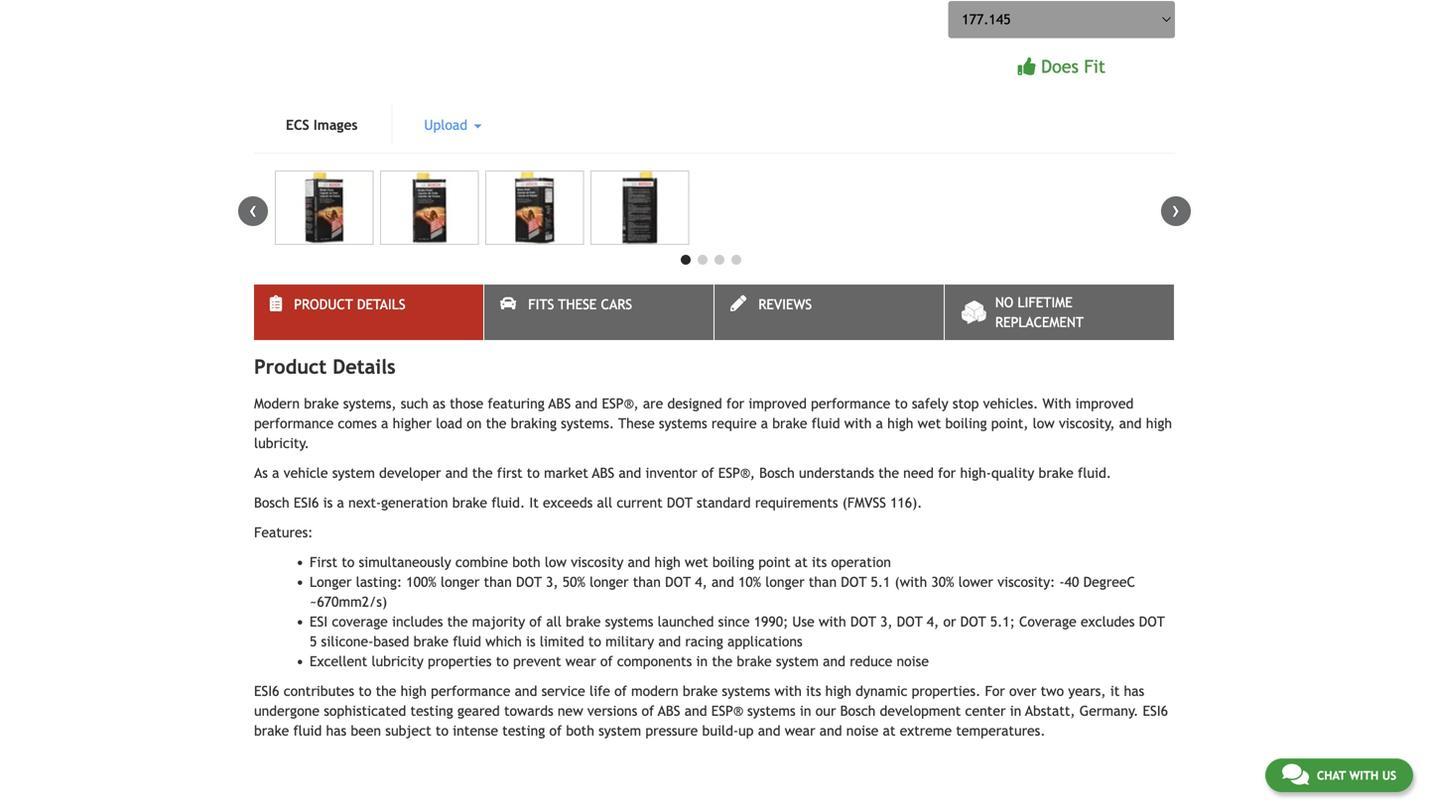 Task type: describe. For each thing, give the bounding box(es) containing it.
up
[[738, 723, 754, 739]]

inventor
[[645, 465, 697, 481]]

3 than from the left
[[809, 575, 837, 590]]

degreec
[[1083, 575, 1135, 590]]

designed
[[667, 396, 722, 412]]

1 vertical spatial for
[[938, 465, 956, 481]]

both inside esi6 contributes to the high performance and service life of modern brake systems with its high dynamic properties. for over two years, it has undergone sophisticated testing geared towards new versions of abs and esp® systems in our bosch development center in abstatt, germany. esi6 brake fluid has been subject to intense testing of both system pressure build-up and wear and noise at extreme temperatures.
[[566, 723, 594, 739]]

brake up esp®
[[683, 684, 718, 700]]

high down safely
[[887, 416, 914, 432]]

require
[[711, 416, 757, 432]]

ecs images link
[[254, 105, 389, 145]]

current
[[617, 495, 663, 511]]

1 vertical spatial details
[[333, 355, 396, 379]]

boiling inside 'features: first to simultaneously combine both low viscosity and high wet boiling point at its operation longer lasting: 100% longer than dot 3, 50% longer than dot 4, and 10% longer than dot 5.1 (with 30% lower viscosity: -40 degreec ~670mm2/s) esi coverage includes the majority of all brake systems launched since 1990; use with dot 3, dot 4, or dot 5.1; coverage excludes dot 5 silicone-based brake fluid which is limited to military and racing applications excellent lubricity properties to prevent wear of components in the brake system and reduce noise'
[[712, 555, 754, 571]]

high inside 'features: first to simultaneously combine both low viscosity and high wet boiling point at its operation longer lasting: 100% longer than dot 3, 50% longer than dot 4, and 10% longer than dot 5.1 (with 30% lower viscosity: -40 degreec ~670mm2/s) esi coverage includes the majority of all brake systems launched since 1990; use with dot 3, dot 4, or dot 5.1; coverage excludes dot 5 silicone-based brake fluid which is limited to military and racing applications excellent lubricity properties to prevent wear of components in the brake system and reduce noise'
[[655, 555, 681, 571]]

those
[[450, 396, 483, 412]]

2 improved from the left
[[1075, 396, 1134, 412]]

intense
[[453, 723, 498, 739]]

1 horizontal spatial in
[[800, 704, 811, 720]]

of up the standard
[[702, 465, 714, 481]]

modern
[[254, 396, 300, 412]]

reduce
[[850, 654, 893, 670]]

lower
[[958, 575, 993, 590]]

0 vertical spatial has
[[1124, 684, 1144, 700]]

extreme
[[900, 723, 952, 739]]

center
[[965, 704, 1006, 720]]

versions
[[587, 704, 637, 720]]

and right up
[[758, 723, 781, 739]]

brake down 'undergone' at bottom
[[254, 723, 289, 739]]

‹ link
[[238, 196, 268, 226]]

comments image
[[1282, 763, 1309, 787]]

0 horizontal spatial 4,
[[695, 575, 707, 590]]

ecs
[[286, 117, 309, 133]]

for inside modern brake systems, such as those featuring abs and esp®, are designed for improved performance to safely stop vehicles. with improved performance comes a higher load on the braking systems. these systems require a brake fluid with a high wet boiling point, low viscosity, and high lubricity.
[[726, 396, 744, 412]]

build-
[[702, 723, 738, 739]]

10%
[[738, 575, 761, 590]]

chat with us
[[1317, 769, 1396, 783]]

abstatt,
[[1025, 704, 1075, 720]]

and up current at left
[[619, 465, 641, 481]]

combine
[[455, 555, 508, 571]]

1 vertical spatial product
[[254, 355, 327, 379]]

understands
[[799, 465, 874, 481]]

all inside 'features: first to simultaneously combine both low viscosity and high wet boiling point at its operation longer lasting: 100% longer than dot 3, 50% longer than dot 4, and 10% longer than dot 5.1 (with 30% lower viscosity: -40 degreec ~670mm2/s) esi coverage includes the majority of all brake systems launched since 1990; use with dot 3, dot 4, or dot 5.1; coverage excludes dot 5 silicone-based brake fluid which is limited to military and racing applications excellent lubricity properties to prevent wear of components in the brake system and reduce noise'
[[546, 614, 562, 630]]

applications
[[727, 634, 803, 650]]

point,
[[991, 416, 1029, 432]]

market
[[544, 465, 588, 481]]

requirements
[[755, 495, 838, 511]]

1 horizontal spatial esi6
[[294, 495, 319, 511]]

1 vertical spatial performance
[[254, 416, 334, 432]]

1 longer from the left
[[441, 575, 480, 590]]

4 es#4364678 - esi6-32n -  esi6 extended service brake fluid - 1qt (946ml) - a low viscosity fluid replacing dot 3, 4, & 5.1 fluid with a 3-year extended change interval. boiling point - dry 270c (518f) / wet 185c (365f) - bosch - audi bmw volkswagen mercedes benz mini porsche image from the left
[[591, 171, 689, 245]]

two
[[1041, 684, 1064, 700]]

as
[[254, 465, 268, 481]]

us
[[1382, 769, 1396, 783]]

thumbs up image
[[1018, 57, 1036, 75]]

high-
[[960, 465, 991, 481]]

ecs images
[[286, 117, 358, 133]]

viscosity:
[[998, 575, 1055, 590]]

bosch inside esi6 contributes to the high performance and service life of modern brake systems with its high dynamic properties. for over two years, it has undergone sophisticated testing geared towards new versions of abs and esp® systems in our bosch development center in abstatt, germany. esi6 brake fluid has been subject to intense testing of both system pressure build-up and wear and noise at extreme temperatures.
[[840, 704, 876, 720]]

viscosity
[[571, 555, 624, 571]]

brake right quality
[[1039, 465, 1074, 481]]

undergone
[[254, 704, 320, 720]]

fluid inside 'features: first to simultaneously combine both low viscosity and high wet boiling point at its operation longer lasting: 100% longer than dot 3, 50% longer than dot 4, and 10% longer than dot 5.1 (with 30% lower viscosity: -40 degreec ~670mm2/s) esi coverage includes the majority of all brake systems launched since 1990; use with dot 3, dot 4, or dot 5.1; coverage excludes dot 5 silicone-based brake fluid which is limited to military and racing applications excellent lubricity properties to prevent wear of components in the brake system and reduce noise'
[[453, 634, 481, 650]]

brake down applications
[[737, 654, 772, 670]]

with inside 'features: first to simultaneously combine both low viscosity and high wet boiling point at its operation longer lasting: 100% longer than dot 3, 50% longer than dot 4, and 10% longer than dot 5.1 (with 30% lower viscosity: -40 degreec ~670mm2/s) esi coverage includes the majority of all brake systems launched since 1990; use with dot 3, dot 4, or dot 5.1; coverage excludes dot 5 silicone-based brake fluid which is limited to military and racing applications excellent lubricity properties to prevent wear of components in the brake system and reduce noise'
[[819, 614, 846, 630]]

development
[[880, 704, 961, 720]]

dot right excludes
[[1139, 614, 1165, 630]]

0 vertical spatial system
[[332, 465, 375, 481]]

majority
[[472, 614, 525, 630]]

a up '(fmvss'
[[876, 416, 883, 432]]

been
[[351, 723, 381, 739]]

reviews
[[758, 297, 812, 313]]

with
[[1043, 396, 1071, 412]]

first
[[497, 465, 523, 481]]

lubricity.
[[254, 436, 309, 452]]

does fit
[[1041, 56, 1106, 77]]

as
[[433, 396, 446, 412]]

no lifetime replacement link
[[945, 285, 1174, 340]]

fit
[[1084, 56, 1106, 77]]

prevent
[[513, 654, 561, 670]]

0 vertical spatial testing
[[410, 704, 453, 720]]

system inside esi6 contributes to the high performance and service life of modern brake systems with its high dynamic properties. for over two years, it has undergone sophisticated testing geared towards new versions of abs and esp® systems in our bosch development center in abstatt, germany. esi6 brake fluid has been subject to intense testing of both system pressure build-up and wear and noise at extreme temperatures.
[[599, 723, 641, 739]]

5
[[310, 634, 317, 650]]

since
[[718, 614, 750, 630]]

0 vertical spatial 3,
[[546, 575, 558, 590]]

next-
[[348, 495, 381, 511]]

and left 10%
[[712, 575, 734, 590]]

‹
[[249, 196, 257, 223]]

higher
[[393, 416, 432, 432]]

brake down includes
[[414, 634, 449, 650]]

as a vehicle system developer and the first to market abs and inventor of esp®, bosch understands the need for high-quality brake fluid.
[[254, 465, 1112, 481]]

wear inside 'features: first to simultaneously combine both low viscosity and high wet boiling point at its operation longer lasting: 100% longer than dot 3, 50% longer than dot 4, and 10% longer than dot 5.1 (with 30% lower viscosity: -40 degreec ~670mm2/s) esi coverage includes the majority of all brake systems launched since 1990; use with dot 3, dot 4, or dot 5.1; coverage excludes dot 5 silicone-based brake fluid which is limited to military and racing applications excellent lubricity properties to prevent wear of components in the brake system and reduce noise'
[[565, 654, 596, 670]]

brake right generation
[[452, 495, 487, 511]]

does
[[1041, 56, 1079, 77]]

systems up up
[[747, 704, 796, 720]]

dot right or on the right of page
[[960, 614, 986, 630]]

dot up the launched
[[665, 575, 691, 590]]

-
[[1059, 575, 1065, 590]]

1 vertical spatial testing
[[502, 723, 545, 739]]

temperatures.
[[956, 723, 1046, 739]]

viscosity,
[[1059, 416, 1115, 432]]

reviews link
[[715, 285, 944, 340]]

modern
[[631, 684, 679, 700]]

abs inside esi6 contributes to the high performance and service life of modern brake systems with its high dynamic properties. for over two years, it has undergone sophisticated testing geared towards new versions of abs and esp® systems in our bosch development center in abstatt, germany. esi6 brake fluid has been subject to intense testing of both system pressure build-up and wear and noise at extreme temperatures.
[[658, 704, 680, 720]]

components
[[617, 654, 692, 670]]

1 vertical spatial bosch
[[254, 495, 289, 511]]

features:
[[254, 525, 313, 541]]

of up life
[[600, 654, 613, 670]]

developer
[[379, 465, 441, 481]]

brake up limited
[[566, 614, 601, 630]]

and left reduce
[[823, 654, 846, 670]]

dot down (with
[[897, 614, 923, 630]]

~670mm2/s)
[[310, 594, 387, 610]]

such
[[401, 396, 428, 412]]

0 vertical spatial is
[[323, 495, 333, 511]]

abs inside modern brake systems, such as those featuring abs and esp®, are designed for improved performance to safely stop vehicles. with improved performance comes a higher load on the braking systems. these systems require a brake fluid with a high wet boiling point, low viscosity, and high lubricity.
[[549, 396, 571, 412]]

a right 'require' at the bottom of the page
[[761, 416, 768, 432]]

50%
[[563, 575, 585, 590]]

boiling inside modern brake systems, such as those featuring abs and esp®, are designed for improved performance to safely stop vehicles. with improved performance comes a higher load on the braking systems. these systems require a brake fluid with a high wet boiling point, low viscosity, and high lubricity.
[[945, 416, 987, 432]]

0 vertical spatial product
[[294, 297, 353, 313]]

3 es#4364678 - esi6-32n -  esi6 extended service brake fluid - 1qt (946ml) - a low viscosity fluid replacing dot 3, 4, & 5.1 fluid with a 3-year extended change interval. boiling point - dry 270c (518f) / wet 185c (365f) - bosch - audi bmw volkswagen mercedes benz mini porsche image from the left
[[485, 171, 584, 245]]

1 horizontal spatial bosch
[[759, 465, 795, 481]]

1 vertical spatial esp®,
[[718, 465, 755, 481]]

it
[[529, 495, 539, 511]]

brake right 'require' at the bottom of the page
[[772, 416, 807, 432]]

esp®, inside modern brake systems, such as those featuring abs and esp®, are designed for improved performance to safely stop vehicles. with improved performance comes a higher load on the braking systems. these systems require a brake fluid with a high wet boiling point, low viscosity, and high lubricity.
[[602, 396, 639, 412]]

exceeds
[[543, 495, 593, 511]]

1 horizontal spatial 4,
[[927, 614, 939, 630]]

the up properties
[[447, 614, 468, 630]]

properties
[[428, 654, 492, 670]]

military
[[606, 634, 654, 650]]

geared
[[457, 704, 500, 720]]

dot down as a vehicle system developer and the first to market abs and inventor of esp®, bosch understands the need for high-quality brake fluid.
[[667, 495, 693, 511]]

1 vertical spatial has
[[326, 723, 347, 739]]

5.1
[[871, 575, 891, 590]]

need
[[903, 465, 934, 481]]

performance inside esi6 contributes to the high performance and service life of modern brake systems with its high dynamic properties. for over two years, it has undergone sophisticated testing geared towards new versions of abs and esp® systems in our bosch development center in abstatt, germany. esi6 brake fluid has been subject to intense testing of both system pressure build-up and wear and noise at extreme temperatures.
[[431, 684, 510, 700]]

is inside 'features: first to simultaneously combine both low viscosity and high wet boiling point at its operation longer lasting: 100% longer than dot 3, 50% longer than dot 4, and 10% longer than dot 5.1 (with 30% lower viscosity: -40 degreec ~670mm2/s) esi coverage includes the majority of all brake systems launched since 1990; use with dot 3, dot 4, or dot 5.1; coverage excludes dot 5 silicone-based brake fluid which is limited to military and racing applications excellent lubricity properties to prevent wear of components in the brake system and reduce noise'
[[526, 634, 536, 650]]

quality
[[991, 465, 1034, 481]]

and down our
[[820, 723, 842, 739]]

2 es#4364678 - esi6-32n -  esi6 extended service brake fluid - 1qt (946ml) - a low viscosity fluid replacing dot 3, 4, & 5.1 fluid with a 3-year extended change interval. boiling point - dry 270c (518f) / wet 185c (365f) - bosch - audi bmw volkswagen mercedes benz mini porsche image from the left
[[380, 171, 479, 245]]

towards
[[504, 704, 554, 720]]

esi6 contributes to the high performance and service life of modern brake systems with its high dynamic properties. for over two years, it has undergone sophisticated testing geared towards new versions of abs and esp® systems in our bosch development center in abstatt, germany. esi6 brake fluid has been subject to intense testing of both system pressure build-up and wear and noise at extreme temperatures.
[[254, 684, 1168, 739]]

a left next-
[[337, 495, 344, 511]]

high up our
[[825, 684, 851, 700]]

at inside 'features: first to simultaneously combine both low viscosity and high wet boiling point at its operation longer lasting: 100% longer than dot 3, 50% longer than dot 4, and 10% longer than dot 5.1 (with 30% lower viscosity: -40 degreec ~670mm2/s) esi coverage includes the majority of all brake systems launched since 1990; use with dot 3, dot 4, or dot 5.1; coverage excludes dot 5 silicone-based brake fluid which is limited to military and racing applications excellent lubricity properties to prevent wear of components in the brake system and reduce noise'
[[795, 555, 808, 571]]

of right life
[[614, 684, 627, 700]]

and right developer
[[445, 465, 468, 481]]

the left need
[[878, 465, 899, 481]]

system inside 'features: first to simultaneously combine both low viscosity and high wet boiling point at its operation longer lasting: 100% longer than dot 3, 50% longer than dot 4, and 10% longer than dot 5.1 (with 30% lower viscosity: -40 degreec ~670mm2/s) esi coverage includes the majority of all brake systems launched since 1990; use with dot 3, dot 4, or dot 5.1; coverage excludes dot 5 silicone-based brake fluid which is limited to military and racing applications excellent lubricity properties to prevent wear of components in the brake system and reduce noise'
[[776, 654, 819, 670]]



Task type: vqa. For each thing, say whether or not it's contained in the screenshot.
high-
yes



Task type: locate. For each thing, give the bounding box(es) containing it.
1 vertical spatial 4,
[[927, 614, 939, 630]]

0 horizontal spatial fluid
[[293, 723, 322, 739]]

1 vertical spatial wet
[[685, 555, 708, 571]]

1 horizontal spatial testing
[[502, 723, 545, 739]]

performance up understands
[[811, 396, 891, 412]]

lifetime
[[1018, 295, 1073, 311]]

these inside modern brake systems, such as those featuring abs and esp®, are designed for improved performance to safely stop vehicles. with improved performance comes a higher load on the braking systems. these systems require a brake fluid with a high wet boiling point, low viscosity, and high lubricity.
[[618, 416, 655, 432]]

than down combine
[[484, 575, 512, 590]]

than down operation on the bottom right
[[809, 575, 837, 590]]

wet
[[918, 416, 941, 432], [685, 555, 708, 571]]

0 horizontal spatial testing
[[410, 704, 453, 720]]

0 horizontal spatial low
[[545, 555, 567, 571]]

with inside "link"
[[1349, 769, 1379, 783]]

1 horizontal spatial these
[[618, 416, 655, 432]]

1 vertical spatial 3,
[[880, 614, 893, 630]]

fluid
[[812, 416, 840, 432], [453, 634, 481, 650], [293, 723, 322, 739]]

at left extreme
[[883, 723, 896, 739]]

systems down 'designed'
[[659, 416, 707, 432]]

1 vertical spatial system
[[776, 654, 819, 670]]

both down new
[[566, 723, 594, 739]]

1 horizontal spatial performance
[[431, 684, 510, 700]]

low inside 'features: first to simultaneously combine both low viscosity and high wet boiling point at its operation longer lasting: 100% longer than dot 3, 50% longer than dot 4, and 10% longer than dot 5.1 (with 30% lower viscosity: -40 degreec ~670mm2/s) esi coverage includes the majority of all brake systems launched since 1990; use with dot 3, dot 4, or dot 5.1; coverage excludes dot 5 silicone-based brake fluid which is limited to military and racing applications excellent lubricity properties to prevent wear of components in the brake system and reduce noise'
[[545, 555, 567, 571]]

2 vertical spatial bosch
[[840, 704, 876, 720]]

the inside modern brake systems, such as those featuring abs and esp®, are designed for improved performance to safely stop vehicles. with improved performance comes a higher load on the braking systems. these systems require a brake fluid with a high wet boiling point, low viscosity, and high lubricity.
[[486, 416, 507, 432]]

wet up the launched
[[685, 555, 708, 571]]

1 vertical spatial boiling
[[712, 555, 754, 571]]

of down new
[[549, 723, 562, 739]]

cars
[[601, 297, 632, 313]]

1 horizontal spatial wear
[[785, 723, 815, 739]]

1 horizontal spatial wet
[[918, 416, 941, 432]]

the inside esi6 contributes to the high performance and service life of modern brake systems with its high dynamic properties. for over two years, it has undergone sophisticated testing geared towards new versions of abs and esp® systems in our bosch development center in abstatt, germany. esi6 brake fluid has been subject to intense testing of both system pressure build-up and wear and noise at extreme temperatures.
[[376, 684, 396, 700]]

0 horizontal spatial all
[[546, 614, 562, 630]]

1 vertical spatial all
[[546, 614, 562, 630]]

abs
[[549, 396, 571, 412], [592, 465, 614, 481], [658, 704, 680, 720]]

subject
[[385, 723, 431, 739]]

systems.
[[561, 416, 614, 432]]

testing up 'subject'
[[410, 704, 453, 720]]

2 vertical spatial abs
[[658, 704, 680, 720]]

replacement
[[995, 315, 1084, 330]]

standard
[[697, 495, 751, 511]]

bosch down dynamic
[[840, 704, 876, 720]]

noise
[[897, 654, 929, 670], [846, 723, 879, 739]]

esi6
[[294, 495, 319, 511], [254, 684, 279, 700]]

to inside modern brake systems, such as those featuring abs and esp®, are designed for improved performance to safely stop vehicles. with improved performance comes a higher load on the braking systems. these systems require a brake fluid with a high wet boiling point, low viscosity, and high lubricity.
[[895, 396, 908, 412]]

noise right reduce
[[897, 654, 929, 670]]

1 vertical spatial is
[[526, 634, 536, 650]]

1 horizontal spatial 3,
[[880, 614, 893, 630]]

1 vertical spatial fluid.
[[491, 495, 525, 511]]

improved
[[749, 396, 807, 412], [1075, 396, 1134, 412]]

1 vertical spatial fluid
[[453, 634, 481, 650]]

these down are
[[618, 416, 655, 432]]

boiling down stop
[[945, 416, 987, 432]]

2 horizontal spatial system
[[776, 654, 819, 670]]

all left current at left
[[597, 495, 612, 511]]

1 vertical spatial its
[[806, 684, 821, 700]]

first
[[310, 555, 337, 571]]

silicone-
[[321, 634, 373, 650]]

0 vertical spatial all
[[597, 495, 612, 511]]

1 improved from the left
[[749, 396, 807, 412]]

2 vertical spatial system
[[599, 723, 641, 739]]

0 vertical spatial fluid.
[[1078, 465, 1112, 481]]

its inside 'features: first to simultaneously combine both low viscosity and high wet boiling point at its operation longer lasting: 100% longer than dot 3, 50% longer than dot 4, and 10% longer than dot 5.1 (with 30% lower viscosity: -40 degreec ~670mm2/s) esi coverage includes the majority of all brake systems launched since 1990; use with dot 3, dot 4, or dot 5.1; coverage excludes dot 5 silicone-based brake fluid which is limited to military and racing applications excellent lubricity properties to prevent wear of components in the brake system and reduce noise'
[[812, 555, 827, 571]]

a right as
[[272, 465, 279, 481]]

a down systems,
[[381, 416, 388, 432]]

2 vertical spatial performance
[[431, 684, 510, 700]]

longer down point
[[765, 575, 805, 590]]

1 es#4364678 - esi6-32n -  esi6 extended service brake fluid - 1qt (946ml) - a low viscosity fluid replacing dot 3, 4, & 5.1 fluid with a 3-year extended change interval. boiling point - dry 270c (518f) / wet 185c (365f) - bosch - audi bmw volkswagen mercedes benz mini porsche image from the left
[[275, 171, 374, 245]]

0 vertical spatial esi6
[[294, 495, 319, 511]]

0 horizontal spatial bosch
[[254, 495, 289, 511]]

1 horizontal spatial system
[[599, 723, 641, 739]]

esi6 down vehicle
[[294, 495, 319, 511]]

0 vertical spatial fluid
[[812, 416, 840, 432]]

high down lubricity at the bottom of page
[[401, 684, 427, 700]]

the down racing
[[712, 654, 733, 670]]

fluid inside modern brake systems, such as those featuring abs and esp®, are designed for improved performance to safely stop vehicles. with improved performance comes a higher load on the braking systems. these systems require a brake fluid with a high wet boiling point, low viscosity, and high lubricity.
[[812, 416, 840, 432]]

properties.
[[912, 684, 981, 700]]

with
[[844, 416, 872, 432], [819, 614, 846, 630], [774, 684, 802, 700], [1349, 769, 1379, 783]]

upload
[[424, 117, 472, 133]]

0 horizontal spatial wet
[[685, 555, 708, 571]]

systems inside 'features: first to simultaneously combine both low viscosity and high wet boiling point at its operation longer lasting: 100% longer than dot 3, 50% longer than dot 4, and 10% longer than dot 5.1 (with 30% lower viscosity: -40 degreec ~670mm2/s) esi coverage includes the majority of all brake systems launched since 1990; use with dot 3, dot 4, or dot 5.1; coverage excludes dot 5 silicone-based brake fluid which is limited to military and racing applications excellent lubricity properties to prevent wear of components in the brake system and reduce noise'
[[605, 614, 653, 630]]

its inside esi6 contributes to the high performance and service life of modern brake systems with its high dynamic properties. for over two years, it has undergone sophisticated testing geared towards new versions of abs and esp® systems in our bosch development center in abstatt, germany. esi6 brake fluid has been subject to intense testing of both system pressure build-up and wear and noise at extreme temperatures.
[[806, 684, 821, 700]]

vehicle
[[284, 465, 328, 481]]

in down racing
[[696, 654, 708, 670]]

2 than from the left
[[633, 575, 661, 590]]

1 vertical spatial these
[[618, 416, 655, 432]]

systems up military
[[605, 614, 653, 630]]

fits these cars
[[528, 297, 632, 313]]

high right viscosity, on the right of the page
[[1146, 416, 1172, 432]]

systems,
[[343, 396, 397, 412]]

features: first to simultaneously combine both low viscosity and high wet boiling point at its operation longer lasting: 100% longer than dot 3, 50% longer than dot 4, and 10% longer than dot 5.1 (with 30% lower viscosity: -40 degreec ~670mm2/s) esi coverage includes the majority of all brake systems launched since 1990; use with dot 3, dot 4, or dot 5.1; coverage excludes dot 5 silicone-based brake fluid which is limited to military and racing applications excellent lubricity properties to prevent wear of components in the brake system and reduce noise
[[254, 525, 1165, 670]]

0 vertical spatial wear
[[565, 654, 596, 670]]

wear inside esi6 contributes to the high performance and service life of modern brake systems with its high dynamic properties. for over two years, it has undergone sophisticated testing geared towards new versions of abs and esp® systems in our bosch development center in abstatt, germany. esi6 brake fluid has been subject to intense testing of both system pressure build-up and wear and noise at extreme temperatures.
[[785, 723, 815, 739]]

0 horizontal spatial at
[[795, 555, 808, 571]]

0 vertical spatial for
[[726, 396, 744, 412]]

and up components
[[658, 634, 681, 650]]

improved up viscosity, on the right of the page
[[1075, 396, 1134, 412]]

and up systems.
[[575, 396, 598, 412]]

0 horizontal spatial boiling
[[712, 555, 754, 571]]

0 horizontal spatial system
[[332, 465, 375, 481]]

the left first
[[472, 465, 493, 481]]

chat
[[1317, 769, 1346, 783]]

for
[[726, 396, 744, 412], [938, 465, 956, 481]]

abs up the pressure
[[658, 704, 680, 720]]

0 horizontal spatial for
[[726, 396, 744, 412]]

and up towards
[[515, 684, 537, 700]]

0 horizontal spatial has
[[326, 723, 347, 739]]

testing down towards
[[502, 723, 545, 739]]

1 vertical spatial wear
[[785, 723, 815, 739]]

or
[[943, 614, 956, 630]]

0 vertical spatial details
[[357, 297, 406, 313]]

1 vertical spatial low
[[545, 555, 567, 571]]

featuring
[[488, 396, 545, 412]]

fluid down 'undergone' at bottom
[[293, 723, 322, 739]]

its left operation on the bottom right
[[812, 555, 827, 571]]

›
[[1172, 196, 1180, 223]]

low up 50%
[[545, 555, 567, 571]]

bosch up "requirements"
[[759, 465, 795, 481]]

pressure
[[645, 723, 698, 739]]

its up our
[[806, 684, 821, 700]]

2 horizontal spatial in
[[1010, 704, 1022, 720]]

3, down 5.1
[[880, 614, 893, 630]]

0 horizontal spatial than
[[484, 575, 512, 590]]

germany. esi6
[[1080, 704, 1168, 720]]

noise inside esi6 contributes to the high performance and service life of modern brake systems with its high dynamic properties. for over two years, it has undergone sophisticated testing geared towards new versions of abs and esp® systems in our bosch development center in abstatt, germany. esi6 brake fluid has been subject to intense testing of both system pressure build-up and wear and noise at extreme temperatures.
[[846, 723, 879, 739]]

0 vertical spatial abs
[[549, 396, 571, 412]]

0 vertical spatial both
[[512, 555, 541, 571]]

1 vertical spatial at
[[883, 723, 896, 739]]

1 horizontal spatial esp®,
[[718, 465, 755, 481]]

sophisticated
[[324, 704, 406, 720]]

point
[[758, 555, 791, 571]]

bosch esi6 is a next-generation brake fluid. it exceeds all current dot standard requirements (fmvss 116).
[[254, 495, 922, 511]]

1 than from the left
[[484, 575, 512, 590]]

(with
[[895, 575, 927, 590]]

over
[[1009, 684, 1037, 700]]

with inside modern brake systems, such as those featuring abs and esp®, are designed for improved performance to safely stop vehicles. with improved performance comes a higher load on the braking systems. these systems require a brake fluid with a high wet boiling point, low viscosity, and high lubricity.
[[844, 416, 872, 432]]

esi6 up 'undergone' at bottom
[[254, 684, 279, 700]]

high up the launched
[[655, 555, 681, 571]]

1 horizontal spatial improved
[[1075, 396, 1134, 412]]

simultaneously
[[359, 555, 451, 571]]

1 vertical spatial noise
[[846, 723, 879, 739]]

dot up reduce
[[850, 614, 876, 630]]

1 vertical spatial esi6
[[254, 684, 279, 700]]

fits
[[528, 297, 554, 313]]

0 horizontal spatial is
[[323, 495, 333, 511]]

wet inside 'features: first to simultaneously combine both low viscosity and high wet boiling point at its operation longer lasting: 100% longer than dot 3, 50% longer than dot 4, and 10% longer than dot 5.1 (with 30% lower viscosity: -40 degreec ~670mm2/s) esi coverage includes the majority of all brake systems launched since 1990; use with dot 3, dot 4, or dot 5.1; coverage excludes dot 5 silicone-based brake fluid which is limited to military and racing applications excellent lubricity properties to prevent wear of components in the brake system and reduce noise'
[[685, 555, 708, 571]]

0 vertical spatial performance
[[811, 396, 891, 412]]

of up limited
[[529, 614, 542, 630]]

coverage
[[1019, 614, 1077, 630]]

based
[[373, 634, 409, 650]]

with inside esi6 contributes to the high performance and service life of modern brake systems with its high dynamic properties. for over two years, it has undergone sophisticated testing geared towards new versions of abs and esp® systems in our bosch development center in abstatt, germany. esi6 brake fluid has been subject to intense testing of both system pressure build-up and wear and noise at extreme temperatures.
[[774, 684, 802, 700]]

service
[[541, 684, 585, 700]]

modern brake systems, such as those featuring abs and esp®, are designed for improved performance to safely stop vehicles. with improved performance comes a higher load on the braking systems. these systems require a brake fluid with a high wet boiling point, low viscosity, and high lubricity.
[[254, 396, 1172, 452]]

0 horizontal spatial these
[[558, 297, 597, 313]]

its for with
[[806, 684, 821, 700]]

and
[[575, 396, 598, 412], [1119, 416, 1142, 432], [445, 465, 468, 481], [619, 465, 641, 481], [628, 555, 650, 571], [712, 575, 734, 590], [658, 634, 681, 650], [823, 654, 846, 670], [515, 684, 537, 700], [685, 704, 707, 720], [758, 723, 781, 739], [820, 723, 842, 739]]

of down modern
[[642, 704, 654, 720]]

3, left 50%
[[546, 575, 558, 590]]

0 vertical spatial these
[[558, 297, 597, 313]]

1 horizontal spatial than
[[633, 575, 661, 590]]

than
[[484, 575, 512, 590], [633, 575, 661, 590], [809, 575, 837, 590]]

limited
[[540, 634, 584, 650]]

noise inside 'features: first to simultaneously combine both low viscosity and high wet boiling point at its operation longer lasting: 100% longer than dot 3, 50% longer than dot 4, and 10% longer than dot 5.1 (with 30% lower viscosity: -40 degreec ~670mm2/s) esi coverage includes the majority of all brake systems launched since 1990; use with dot 3, dot 4, or dot 5.1; coverage excludes dot 5 silicone-based brake fluid which is limited to military and racing applications excellent lubricity properties to prevent wear of components in the brake system and reduce noise'
[[897, 654, 929, 670]]

0 vertical spatial wet
[[918, 416, 941, 432]]

and right viscosity
[[628, 555, 650, 571]]

in down over
[[1010, 704, 1022, 720]]

use
[[792, 614, 815, 630]]

fluid.
[[1078, 465, 1112, 481], [491, 495, 525, 511]]

stop
[[953, 396, 979, 412]]

excludes
[[1081, 614, 1135, 630]]

abs up bosch esi6 is a next-generation brake fluid. it exceeds all current dot standard requirements (fmvss 116).
[[592, 465, 614, 481]]

includes
[[392, 614, 443, 630]]

its for at
[[812, 555, 827, 571]]

2 horizontal spatial bosch
[[840, 704, 876, 720]]

with down applications
[[774, 684, 802, 700]]

images
[[314, 117, 358, 133]]

0 horizontal spatial fluid.
[[491, 495, 525, 511]]

no
[[995, 295, 1014, 311]]

fluid. down viscosity, on the right of the page
[[1078, 465, 1112, 481]]

both right combine
[[512, 555, 541, 571]]

1 horizontal spatial is
[[526, 634, 536, 650]]

wear right up
[[785, 723, 815, 739]]

both inside 'features: first to simultaneously combine both low viscosity and high wet boiling point at its operation longer lasting: 100% longer than dot 3, 50% longer than dot 4, and 10% longer than dot 5.1 (with 30% lower viscosity: -40 degreec ~670mm2/s) esi coverage includes the majority of all brake systems launched since 1990; use with dot 3, dot 4, or dot 5.1; coverage excludes dot 5 silicone-based brake fluid which is limited to military and racing applications excellent lubricity properties to prevent wear of components in the brake system and reduce noise'
[[512, 555, 541, 571]]

1 horizontal spatial abs
[[592, 465, 614, 481]]

has left the been
[[326, 723, 347, 739]]

dot down operation on the bottom right
[[841, 575, 867, 590]]

0 vertical spatial product details
[[294, 297, 406, 313]]

1 vertical spatial abs
[[592, 465, 614, 481]]

0 horizontal spatial longer
[[441, 575, 480, 590]]

longer down combine
[[441, 575, 480, 590]]

0 horizontal spatial esi6
[[254, 684, 279, 700]]

brake up comes
[[304, 396, 339, 412]]

all up limited
[[546, 614, 562, 630]]

wet down safely
[[918, 416, 941, 432]]

1 horizontal spatial longer
[[590, 575, 629, 590]]

than up the launched
[[633, 575, 661, 590]]

new
[[558, 704, 583, 720]]

for up 'require' at the bottom of the page
[[726, 396, 744, 412]]

is up "prevent" at left
[[526, 634, 536, 650]]

upload button
[[392, 105, 513, 145]]

and right viscosity, on the right of the page
[[1119, 416, 1142, 432]]

the right on
[[486, 416, 507, 432]]

testing
[[410, 704, 453, 720], [502, 723, 545, 739]]

esi6 inside esi6 contributes to the high performance and service life of modern brake systems with its high dynamic properties. for over two years, it has undergone sophisticated testing geared towards new versions of abs and esp® systems in our bosch development center in abstatt, germany. esi6 brake fluid has been subject to intense testing of both system pressure build-up and wear and noise at extreme temperatures.
[[254, 684, 279, 700]]

systems up esp®
[[722, 684, 770, 700]]

coverage
[[332, 614, 388, 630]]

1 horizontal spatial fluid.
[[1078, 465, 1112, 481]]

1 vertical spatial product details
[[254, 355, 396, 379]]

contributes
[[284, 684, 354, 700]]

our
[[816, 704, 836, 720]]

performance up lubricity.
[[254, 416, 334, 432]]

1 vertical spatial both
[[566, 723, 594, 739]]

in left our
[[800, 704, 811, 720]]

0 vertical spatial 4,
[[695, 575, 707, 590]]

0 horizontal spatial wear
[[565, 654, 596, 670]]

system up next-
[[332, 465, 375, 481]]

40
[[1065, 575, 1079, 590]]

1 horizontal spatial both
[[566, 723, 594, 739]]

these right fits
[[558, 297, 597, 313]]

wet inside modern brake systems, such as those featuring abs and esp®, are designed for improved performance to safely stop vehicles. with improved performance comes a higher load on the braking systems. these systems require a brake fluid with a high wet boiling point, low viscosity, and high lubricity.
[[918, 416, 941, 432]]

bosch down as
[[254, 495, 289, 511]]

dot left 50%
[[516, 575, 542, 590]]

performance up geared in the left of the page
[[431, 684, 510, 700]]

0 vertical spatial bosch
[[759, 465, 795, 481]]

fluid. left 'it'
[[491, 495, 525, 511]]

in inside 'features: first to simultaneously combine both low viscosity and high wet boiling point at its operation longer lasting: 100% longer than dot 3, 50% longer than dot 4, and 10% longer than dot 5.1 (with 30% lower viscosity: -40 degreec ~670mm2/s) esi coverage includes the majority of all brake systems launched since 1990; use with dot 3, dot 4, or dot 5.1; coverage excludes dot 5 silicone-based brake fluid which is limited to military and racing applications excellent lubricity properties to prevent wear of components in the brake system and reduce noise'
[[696, 654, 708, 670]]

esp®, up the standard
[[718, 465, 755, 481]]

2 horizontal spatial than
[[809, 575, 837, 590]]

0 horizontal spatial abs
[[549, 396, 571, 412]]

1 horizontal spatial has
[[1124, 684, 1144, 700]]

2 vertical spatial fluid
[[293, 723, 322, 739]]

0 vertical spatial esp®,
[[602, 396, 639, 412]]

with up understands
[[844, 416, 872, 432]]

launched
[[658, 614, 714, 630]]

braking
[[511, 416, 557, 432]]

0 vertical spatial at
[[795, 555, 808, 571]]

2 longer from the left
[[590, 575, 629, 590]]

es#4364678 - esi6-32n -  esi6 extended service brake fluid - 1qt (946ml) - a low viscosity fluid replacing dot 3, 4, & 5.1 fluid with a 3-year extended change interval. boiling point - dry 270c (518f) / wet 185c (365f) - bosch - audi bmw volkswagen mercedes benz mini porsche image
[[275, 171, 374, 245], [380, 171, 479, 245], [485, 171, 584, 245], [591, 171, 689, 245]]

1 horizontal spatial noise
[[897, 654, 929, 670]]

at inside esi6 contributes to the high performance and service life of modern brake systems with its high dynamic properties. for over two years, it has undergone sophisticated testing geared towards new versions of abs and esp® systems in our bosch development center in abstatt, germany. esi6 brake fluid has been subject to intense testing of both system pressure build-up and wear and noise at extreme temperatures.
[[883, 723, 896, 739]]

2 horizontal spatial longer
[[765, 575, 805, 590]]

systems
[[659, 416, 707, 432], [605, 614, 653, 630], [722, 684, 770, 700], [747, 704, 796, 720]]

2 horizontal spatial performance
[[811, 396, 891, 412]]

0 horizontal spatial noise
[[846, 723, 879, 739]]

0 horizontal spatial esp®,
[[602, 396, 639, 412]]

generation
[[381, 495, 448, 511]]

boiling up 10%
[[712, 555, 754, 571]]

at
[[795, 555, 808, 571], [883, 723, 896, 739]]

0 horizontal spatial both
[[512, 555, 541, 571]]

0 horizontal spatial 3,
[[546, 575, 558, 590]]

1 horizontal spatial fluid
[[453, 634, 481, 650]]

0 vertical spatial noise
[[897, 654, 929, 670]]

product
[[294, 297, 353, 313], [254, 355, 327, 379]]

fluid inside esi6 contributes to the high performance and service life of modern brake systems with its high dynamic properties. for over two years, it has undergone sophisticated testing geared towards new versions of abs and esp® systems in our bosch development center in abstatt, germany. esi6 brake fluid has been subject to intense testing of both system pressure build-up and wear and noise at extreme temperatures.
[[293, 723, 322, 739]]

a
[[381, 416, 388, 432], [761, 416, 768, 432], [876, 416, 883, 432], [272, 465, 279, 481], [337, 495, 344, 511]]

esi
[[310, 614, 328, 630]]

116).
[[890, 495, 922, 511]]

low inside modern brake systems, such as those featuring abs and esp®, are designed for improved performance to safely stop vehicles. with improved performance comes a higher load on the braking systems. these systems require a brake fluid with a high wet boiling point, low viscosity, and high lubricity.
[[1033, 416, 1055, 432]]

fits these cars link
[[484, 285, 714, 340]]

bosch
[[759, 465, 795, 481], [254, 495, 289, 511], [840, 704, 876, 720]]

has right it
[[1124, 684, 1144, 700]]

30%
[[931, 575, 954, 590]]

3 longer from the left
[[765, 575, 805, 590]]

excellent
[[310, 654, 367, 670]]

boiling
[[945, 416, 987, 432], [712, 555, 754, 571]]

systems inside modern brake systems, such as those featuring abs and esp®, are designed for improved performance to safely stop vehicles. with improved performance comes a higher load on the braking systems. these systems require a brake fluid with a high wet boiling point, low viscosity, and high lubricity.
[[659, 416, 707, 432]]

fluid up properties
[[453, 634, 481, 650]]

and up the pressure
[[685, 704, 707, 720]]



